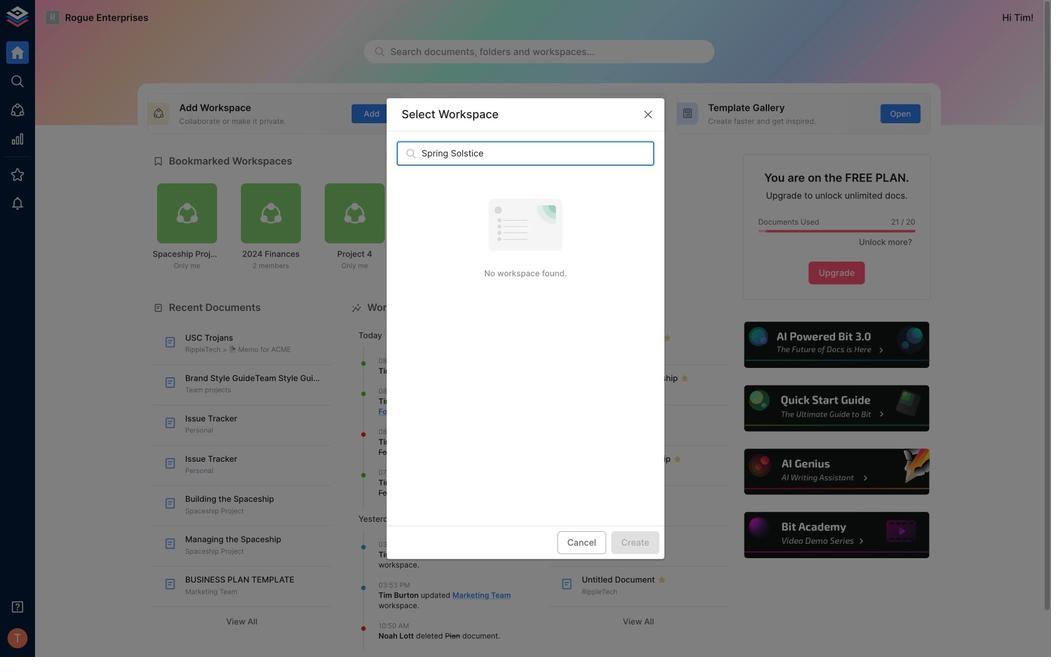 Task type: locate. For each thing, give the bounding box(es) containing it.
dialog
[[387, 98, 665, 559]]

Search Workspaces... text field
[[422, 141, 655, 166]]

help image
[[743, 320, 931, 370], [743, 384, 931, 433], [743, 447, 931, 497], [743, 510, 931, 560]]

1 help image from the top
[[743, 320, 931, 370]]

4 help image from the top
[[743, 510, 931, 560]]

2 help image from the top
[[743, 384, 931, 433]]



Task type: describe. For each thing, give the bounding box(es) containing it.
3 help image from the top
[[743, 447, 931, 497]]



Task type: vqa. For each thing, say whether or not it's contained in the screenshot.
way
no



